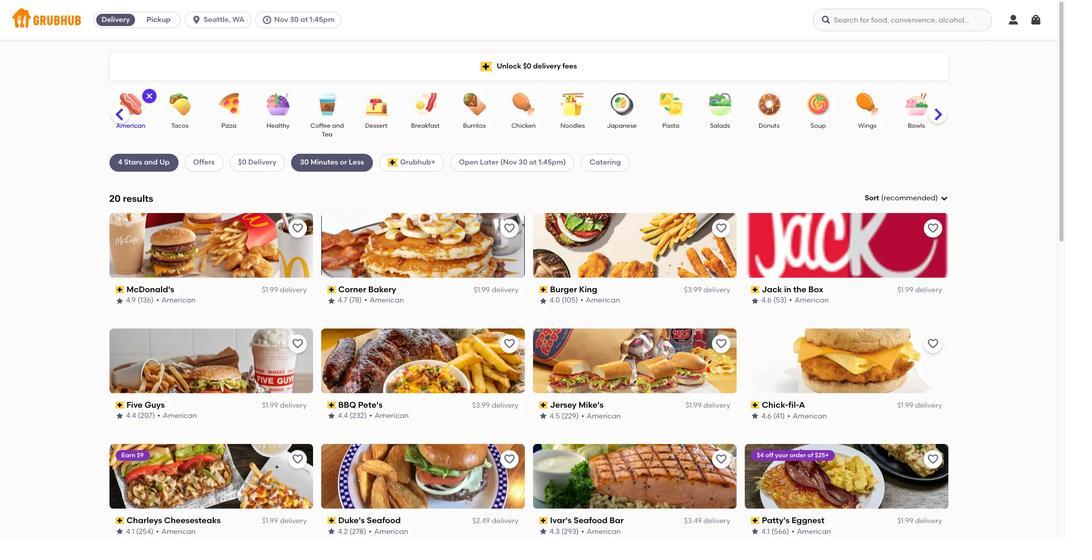 Task type: locate. For each thing, give the bounding box(es) containing it.
4.6 (41)
[[762, 412, 785, 421]]

$3.99
[[684, 286, 702, 295], [472, 402, 490, 410]]

$1.99 for chick-fil-a
[[898, 402, 914, 410]]

star icon image for duke's seafood
[[327, 528, 335, 536]]

subscription pass image
[[115, 287, 124, 294], [327, 287, 336, 294], [539, 287, 548, 294], [751, 287, 760, 294], [327, 402, 336, 409], [751, 402, 760, 409]]

• american down duke's seafood
[[369, 528, 408, 536]]

american down duke's seafood
[[374, 528, 408, 536]]

$1.99 for jersey mike's
[[686, 402, 702, 410]]

30 inside nov 30 at 1:45pm button
[[290, 15, 299, 24]]

1 horizontal spatial $3.99 delivery
[[684, 286, 730, 295]]

4.7
[[338, 296, 347, 305]]

main navigation navigation
[[0, 0, 1058, 40]]

american for ivar's seafood bar
[[587, 528, 621, 536]]

• american down pete's
[[369, 412, 409, 421]]

subscription pass image for bbq pete's
[[327, 402, 336, 409]]

svg image
[[262, 15, 272, 25], [821, 15, 832, 25], [145, 92, 153, 100], [940, 195, 948, 203]]

catering
[[590, 158, 621, 167]]

subscription pass image for five guys
[[115, 402, 124, 409]]

subscription pass image left chick-
[[751, 402, 760, 409]]

$3.99 for king
[[684, 286, 702, 295]]

star icon image
[[115, 297, 124, 305], [327, 297, 335, 305], [539, 297, 547, 305], [751, 297, 759, 305], [115, 413, 124, 421], [327, 413, 335, 421], [539, 413, 547, 421], [751, 413, 759, 421], [115, 528, 124, 536], [327, 528, 335, 536], [539, 528, 547, 536], [751, 528, 759, 536]]

american down mike's
[[587, 412, 621, 421]]

1 horizontal spatial and
[[332, 122, 344, 129]]

1 vertical spatial $3.99
[[472, 402, 490, 410]]

1 vertical spatial $3.99 delivery
[[472, 402, 519, 410]]

soup image
[[801, 93, 836, 116]]

• american down mcdonald's
[[156, 296, 196, 305]]

• right (78)
[[364, 296, 367, 305]]

subscription pass image for burger king
[[539, 287, 548, 294]]

chicken
[[512, 122, 536, 129]]

0 vertical spatial $0
[[523, 62, 531, 71]]

$1.99 for jack in the box
[[898, 286, 914, 295]]

off
[[766, 452, 774, 459]]

jersey mike's logo image
[[533, 329, 737, 394]]

star icon image left 4.1 (566)
[[751, 528, 759, 536]]

• american down bakery on the left bottom of page
[[364, 296, 404, 305]]

svg image
[[1008, 14, 1020, 26], [1030, 14, 1042, 26], [191, 15, 202, 25]]

save this restaurant image
[[715, 222, 727, 235], [291, 338, 304, 350], [503, 338, 516, 350], [291, 454, 304, 466], [927, 454, 939, 466]]

american down mcdonald's
[[162, 296, 196, 305]]

box
[[809, 285, 824, 295]]

bbq pete's logo image
[[321, 329, 525, 394]]

subscription pass image left the patty's
[[751, 518, 760, 525]]

subscription pass image for jersey mike's
[[539, 402, 548, 409]]

grubhub plus flag logo image
[[481, 62, 493, 71], [388, 159, 398, 167]]

1 vertical spatial grubhub plus flag logo image
[[388, 159, 398, 167]]

4.4
[[126, 412, 136, 421], [338, 412, 348, 421]]

svg image inside nov 30 at 1:45pm button
[[262, 15, 272, 25]]

star icon image left 4.3
[[539, 528, 547, 536]]

nov 30 at 1:45pm
[[274, 15, 335, 24]]

• right '(53)'
[[789, 296, 792, 305]]

(78)
[[349, 296, 362, 305]]

• down guys
[[158, 412, 160, 421]]

$3.99 delivery for burger king
[[684, 286, 730, 295]]

)
[[936, 194, 938, 203]]

subscription pass image left mcdonald's
[[115, 287, 124, 294]]

star icon image left 4.9 in the left bottom of the page
[[115, 297, 124, 305]]

wings
[[858, 122, 877, 129]]

delivery for burger king
[[704, 286, 730, 295]]

save this restaurant button for mcdonald's
[[288, 219, 307, 238]]

• american down a
[[788, 412, 827, 421]]

4.0 (105)
[[550, 296, 578, 305]]

five guys logo image
[[109, 329, 313, 394]]

$2.49 delivery
[[473, 517, 519, 526]]

None field
[[865, 193, 948, 204]]

4.6 down jack
[[762, 296, 772, 305]]

at left 1:45pm)
[[529, 158, 537, 167]]

american for chick-fil-a
[[793, 412, 827, 421]]

american down guys
[[163, 412, 197, 421]]

delivery button
[[94, 12, 137, 28]]

• american for five guys
[[158, 412, 197, 421]]

4
[[118, 158, 122, 167]]

charleys
[[126, 516, 162, 526]]

• down pete's
[[369, 412, 372, 421]]

delivery down healthy
[[248, 158, 277, 167]]

• american down guys
[[158, 412, 197, 421]]

• down jersey mike's at the right
[[582, 412, 584, 421]]

coffee and tea
[[311, 122, 344, 138]]

duke's seafood
[[338, 516, 401, 526]]

tacos image
[[162, 93, 198, 116]]

star icon image for jersey mike's
[[539, 413, 547, 421]]

burger king
[[550, 285, 597, 295]]

1 vertical spatial $0
[[238, 158, 247, 167]]

1 seafood from the left
[[367, 516, 401, 526]]

• american down charleys cheesesteaks
[[156, 528, 196, 536]]

subscription pass image left burger
[[539, 287, 548, 294]]

bar
[[610, 516, 624, 526]]

1 horizontal spatial delivery
[[248, 158, 277, 167]]

$1.99 for charleys cheesesteaks
[[262, 517, 278, 526]]

star icon image left 4.0
[[539, 297, 547, 305]]

subscription pass image for mcdonald's
[[115, 287, 124, 294]]

subscription pass image
[[115, 402, 124, 409], [539, 402, 548, 409], [115, 518, 124, 525], [327, 518, 336, 525], [539, 518, 548, 525], [751, 518, 760, 525]]

• right (136) at left bottom
[[156, 296, 159, 305]]

• down ivar's seafood bar
[[582, 528, 584, 536]]

0 horizontal spatial $0
[[238, 158, 247, 167]]

american down eggnest
[[797, 528, 831, 536]]

ivar's seafood bar logo image
[[533, 444, 737, 509]]

0 vertical spatial grubhub plus flag logo image
[[481, 62, 493, 71]]

american down bakery on the left bottom of page
[[370, 296, 404, 305]]

chick-
[[762, 401, 789, 410]]

juices
[[963, 131, 982, 138]]

save this restaurant image for five guys
[[291, 338, 304, 350]]

star icon image left the 4.7
[[327, 297, 335, 305]]

seafood
[[367, 516, 401, 526], [574, 516, 608, 526]]

star icon image for charleys cheesesteaks
[[115, 528, 124, 536]]

1 vertical spatial delivery
[[248, 158, 277, 167]]

pete's
[[358, 401, 383, 410]]

4.6 left (41)
[[762, 412, 772, 421]]

jersey mike's
[[550, 401, 604, 410]]

star icon image left 4.1 (254)
[[115, 528, 124, 536]]

save this restaurant image for burger king
[[715, 222, 727, 235]]

1 horizontal spatial grubhub plus flag logo image
[[481, 62, 493, 71]]

0 horizontal spatial 30
[[290, 15, 299, 24]]

• for bbq pete's
[[369, 412, 372, 421]]

pizza image
[[211, 93, 247, 116]]

save this restaurant button for burger king
[[712, 219, 730, 238]]

american down a
[[793, 412, 827, 421]]

wa
[[232, 15, 245, 24]]

2 seafood from the left
[[574, 516, 608, 526]]

noodles image
[[555, 93, 591, 116]]

1 vertical spatial and
[[950, 131, 961, 138]]

• american for burger king
[[581, 296, 620, 305]]

2 horizontal spatial and
[[950, 131, 961, 138]]

30 right the '(nov'
[[519, 158, 528, 167]]

or
[[340, 158, 347, 167]]

• american down mike's
[[582, 412, 621, 421]]

subscription pass image left five
[[115, 402, 124, 409]]

0 horizontal spatial and
[[144, 158, 158, 167]]

• american down king
[[581, 296, 620, 305]]

pasta
[[663, 122, 680, 129]]

american for jersey mike's
[[587, 412, 621, 421]]

star icon image left 4.6 (53)
[[751, 297, 759, 305]]

delivery for jersey mike's
[[704, 402, 730, 410]]

$1.99 for corner bakery
[[474, 286, 490, 295]]

and up tea
[[332, 122, 344, 129]]

0 horizontal spatial $3.99 delivery
[[472, 402, 519, 410]]

$1.99 delivery for corner bakery
[[474, 286, 519, 295]]

30
[[290, 15, 299, 24], [300, 158, 309, 167], [519, 158, 528, 167]]

2 4.1 from the left
[[762, 528, 770, 536]]

unlock
[[497, 62, 521, 71]]

0 vertical spatial and
[[332, 122, 344, 129]]

star icon image left the "4.4 (207)"
[[115, 413, 124, 421]]

$0 right the offers
[[238, 158, 247, 167]]

burritos image
[[457, 93, 493, 116]]

american down "box" at the right bottom of the page
[[795, 296, 829, 305]]

salads image
[[702, 93, 738, 116]]

(566)
[[772, 528, 789, 536]]

patty's eggnest
[[762, 516, 825, 526]]

2 4.6 from the top
[[762, 412, 772, 421]]

$0 right unlock
[[523, 62, 531, 71]]

duke's seafood logo image
[[321, 444, 525, 509]]

save this restaurant button for chick-fil-a
[[924, 335, 942, 353]]

0 horizontal spatial seafood
[[367, 516, 401, 526]]

ivar's
[[550, 516, 572, 526]]

4.6 for jack in the box
[[762, 296, 772, 305]]

open later (nov 30 at 1:45pm)
[[459, 158, 566, 167]]

0 horizontal spatial svg image
[[191, 15, 202, 25]]

of
[[808, 452, 814, 459]]

later
[[480, 158, 499, 167]]

subscription pass image left bbq
[[327, 402, 336, 409]]

save this restaurant image for duke's seafood
[[503, 454, 516, 466]]

tea
[[322, 131, 333, 138]]

noodles
[[561, 122, 585, 129]]

delivery inside button
[[102, 15, 130, 24]]

patty's eggnest logo image
[[745, 444, 948, 509]]

1 vertical spatial 4.6
[[762, 412, 772, 421]]

delivery for ivar's seafood bar
[[704, 517, 730, 526]]

4.4 down five
[[126, 412, 136, 421]]

• down duke's seafood
[[369, 528, 372, 536]]

30 right 'nov'
[[290, 15, 299, 24]]

0 vertical spatial delivery
[[102, 15, 130, 24]]

• right (41)
[[788, 412, 790, 421]]

and left the up in the left top of the page
[[144, 158, 158, 167]]

1 horizontal spatial at
[[529, 158, 537, 167]]

grubhub plus flag logo image left unlock
[[481, 62, 493, 71]]

fees
[[563, 62, 577, 71]]

subscription pass image left jack
[[751, 287, 760, 294]]

0 horizontal spatial $3.99
[[472, 402, 490, 410]]

american
[[116, 122, 145, 129], [162, 296, 196, 305], [370, 296, 404, 305], [586, 296, 620, 305], [795, 296, 829, 305], [163, 412, 197, 421], [375, 412, 409, 421], [587, 412, 621, 421], [793, 412, 827, 421], [161, 528, 196, 536], [374, 528, 408, 536], [587, 528, 621, 536], [797, 528, 831, 536]]

1 horizontal spatial svg image
[[1008, 14, 1020, 26]]

subscription pass image left duke's
[[327, 518, 336, 525]]

0 vertical spatial $3.99
[[684, 286, 702, 295]]

american down american image
[[116, 122, 145, 129]]

the
[[793, 285, 807, 295]]

4.4 down bbq
[[338, 412, 348, 421]]

0 horizontal spatial 4.4
[[126, 412, 136, 421]]

earn
[[122, 452, 135, 459]]

subscription pass image left corner at the left of page
[[327, 287, 336, 294]]

unlock $0 delivery fees
[[497, 62, 577, 71]]

$3.49
[[684, 517, 702, 526]]

4.1
[[126, 528, 134, 536], [762, 528, 770, 536]]

star icon image left 4.6 (41)
[[751, 413, 759, 421]]

• american for mcdonald's
[[156, 296, 196, 305]]

save this restaurant image for jersey mike's
[[715, 338, 727, 350]]

4.6 for chick-fil-a
[[762, 412, 772, 421]]

0 horizontal spatial 4.1
[[126, 528, 134, 536]]

delivery
[[102, 15, 130, 24], [248, 158, 277, 167]]

wings image
[[850, 93, 886, 116]]

eggnest
[[792, 516, 825, 526]]

corner bakery
[[338, 285, 396, 295]]

delivery left pickup
[[102, 15, 130, 24]]

1 4.1 from the left
[[126, 528, 134, 536]]

seafood right duke's
[[367, 516, 401, 526]]

• for five guys
[[158, 412, 160, 421]]

• american for charleys cheesesteaks
[[156, 528, 196, 536]]

save this restaurant button
[[288, 219, 307, 238], [500, 219, 519, 238], [712, 219, 730, 238], [924, 219, 942, 238], [288, 335, 307, 353], [500, 335, 519, 353], [712, 335, 730, 353], [924, 335, 942, 353], [288, 451, 307, 469], [500, 451, 519, 469], [712, 451, 730, 469], [924, 451, 942, 469]]

and inside smoothies and juices
[[950, 131, 961, 138]]

patty's
[[762, 516, 790, 526]]

1 horizontal spatial 4.4
[[338, 412, 348, 421]]

at left 1:45pm on the left top
[[301, 15, 308, 24]]

$0
[[523, 62, 531, 71], [238, 158, 247, 167]]

stars
[[124, 158, 142, 167]]

bbq
[[338, 401, 356, 410]]

4.6 (53)
[[762, 296, 787, 305]]

4.1 (566)
[[762, 528, 789, 536]]

offers
[[193, 158, 215, 167]]

• american down eggnest
[[792, 528, 831, 536]]

0 vertical spatial at
[[301, 15, 308, 24]]

1 horizontal spatial $3.99
[[684, 286, 702, 295]]

• for duke's seafood
[[369, 528, 372, 536]]

1 horizontal spatial 4.1
[[762, 528, 770, 536]]

american down bar
[[587, 528, 621, 536]]

and for coffee and tea
[[332, 122, 344, 129]]

star icon image left 4.4 (232)
[[327, 413, 335, 421]]

0 vertical spatial 4.6
[[762, 296, 772, 305]]

4.4 for bbq pete's
[[338, 412, 348, 421]]

4.1 left (254)
[[126, 528, 134, 536]]

• american down "box" at the right bottom of the page
[[789, 296, 829, 305]]

4.3
[[550, 528, 560, 536]]

star icon image left 4.5
[[539, 413, 547, 421]]

30 left minutes
[[300, 158, 309, 167]]

$1.99 delivery
[[262, 286, 307, 295], [474, 286, 519, 295], [898, 286, 942, 295], [262, 402, 307, 410], [686, 402, 730, 410], [898, 402, 942, 410], [262, 517, 307, 526], [898, 517, 942, 526]]

subscription pass image left ivar's
[[539, 518, 548, 525]]

0 horizontal spatial at
[[301, 15, 308, 24]]

1 horizontal spatial seafood
[[574, 516, 608, 526]]

seattle,
[[204, 15, 231, 24]]

save this restaurant image
[[291, 222, 304, 235], [503, 222, 516, 235], [927, 222, 939, 235], [715, 338, 727, 350], [927, 338, 939, 350], [503, 454, 516, 466], [715, 454, 727, 466]]

save this restaurant image for bbq pete's
[[503, 338, 516, 350]]

star icon image for corner bakery
[[327, 297, 335, 305]]

0 vertical spatial $3.99 delivery
[[684, 286, 730, 295]]

• american for jersey mike's
[[582, 412, 621, 421]]

american down charleys cheesesteaks
[[161, 528, 196, 536]]

(136)
[[138, 296, 154, 305]]

4.5
[[550, 412, 560, 421]]

0 horizontal spatial delivery
[[102, 15, 130, 24]]

american down pete's
[[375, 412, 409, 421]]

dessert image
[[358, 93, 394, 116]]

4.1 left "(566)"
[[762, 528, 770, 536]]

save this restaurant image for mcdonald's
[[291, 222, 304, 235]]

• right (105)
[[581, 296, 584, 305]]

seafood for duke's
[[367, 516, 401, 526]]

chick-fil-a logo image
[[745, 329, 948, 394]]

subscription pass image left the charleys
[[115, 518, 124, 525]]

1 vertical spatial at
[[529, 158, 537, 167]]

pizza
[[221, 122, 236, 129]]

(207)
[[138, 412, 155, 421]]

1 4.6 from the top
[[762, 296, 772, 305]]

•
[[156, 296, 159, 305], [364, 296, 367, 305], [581, 296, 584, 305], [789, 296, 792, 305], [158, 412, 160, 421], [369, 412, 372, 421], [582, 412, 584, 421], [788, 412, 790, 421], [156, 528, 159, 536], [369, 528, 372, 536], [582, 528, 584, 536], [792, 528, 795, 536]]

0 horizontal spatial grubhub plus flag logo image
[[388, 159, 398, 167]]

fil-
[[789, 401, 799, 410]]

• right (254)
[[156, 528, 159, 536]]

(254)
[[136, 528, 154, 536]]

1 4.4 from the left
[[126, 412, 136, 421]]

american down king
[[586, 296, 620, 305]]

2 4.4 from the left
[[338, 412, 348, 421]]

and down the smoothies
[[950, 131, 961, 138]]

save this restaurant button for jersey mike's
[[712, 335, 730, 353]]

subscription pass image left jersey
[[539, 402, 548, 409]]

seafood up (293)
[[574, 516, 608, 526]]

at
[[301, 15, 308, 24], [529, 158, 537, 167]]

grubhub plus flag logo image left grubhub+
[[388, 159, 398, 167]]

• american down ivar's seafood bar
[[582, 528, 621, 536]]

star icon image left 4.2
[[327, 528, 335, 536]]

• down patty's eggnest
[[792, 528, 795, 536]]

and inside coffee and tea
[[332, 122, 344, 129]]



Task type: vqa. For each thing, say whether or not it's contained in the screenshot.


Task type: describe. For each thing, give the bounding box(es) containing it.
star icon image for patty's eggnest
[[751, 528, 759, 536]]

subscription pass image for jack in the box
[[751, 287, 760, 294]]

• for corner bakery
[[364, 296, 367, 305]]

1:45pm)
[[539, 158, 566, 167]]

mcdonald's logo image
[[109, 213, 313, 278]]

1 horizontal spatial $0
[[523, 62, 531, 71]]

4.9 (136)
[[126, 296, 154, 305]]

japanese image
[[604, 93, 640, 116]]

4.9
[[126, 296, 136, 305]]

$3.99 delivery for bbq pete's
[[472, 402, 519, 410]]

subscription pass image for duke's seafood
[[327, 518, 336, 525]]

4.3 (293)
[[550, 528, 579, 536]]

breakfast image
[[408, 93, 443, 116]]

subscription pass image for corner bakery
[[327, 287, 336, 294]]

sort
[[865, 194, 879, 203]]

(41)
[[774, 412, 785, 421]]

save this restaurant image for corner bakery
[[503, 222, 516, 235]]

subscription pass image for charleys cheesesteaks
[[115, 518, 124, 525]]

4.4 (207)
[[126, 412, 155, 421]]

burger
[[550, 285, 577, 295]]

american for corner bakery
[[370, 296, 404, 305]]

none field containing sort
[[865, 193, 948, 204]]

4.2
[[338, 528, 348, 536]]

star icon image for burger king
[[539, 297, 547, 305]]

$3.99 for pete's
[[472, 402, 490, 410]]

chick-fil-a
[[762, 401, 805, 410]]

save this restaurant image for chick-fil-a
[[927, 338, 939, 350]]

cheesesteaks
[[164, 516, 221, 526]]

jersey
[[550, 401, 577, 410]]

$1.99 delivery for jersey mike's
[[686, 402, 730, 410]]

american for charleys cheesesteaks
[[161, 528, 196, 536]]

$1.99 delivery for five guys
[[262, 402, 307, 410]]

jack in the box logo image
[[745, 213, 948, 278]]

bbq pete's
[[338, 401, 383, 410]]

delivery for corner bakery
[[492, 286, 519, 295]]

grubhub+
[[400, 158, 436, 167]]

4.1 (254)
[[126, 528, 154, 536]]

guys
[[145, 401, 165, 410]]

• american for chick-fil-a
[[788, 412, 827, 421]]

svg image inside seattle, wa button
[[191, 15, 202, 25]]

$9
[[137, 452, 144, 459]]

4.2 (278)
[[338, 528, 366, 536]]

american image
[[113, 93, 149, 116]]

(53)
[[774, 296, 787, 305]]

$1.99 delivery for mcdonald's
[[262, 286, 307, 295]]

(105)
[[562, 296, 578, 305]]

american for burger king
[[586, 296, 620, 305]]

• american for corner bakery
[[364, 296, 404, 305]]

• american for ivar's seafood bar
[[582, 528, 621, 536]]

mike's
[[579, 401, 604, 410]]

bowls image
[[899, 93, 935, 116]]

2 horizontal spatial 30
[[519, 158, 528, 167]]

sort ( recommended )
[[865, 194, 938, 203]]

bakery
[[368, 285, 396, 295]]

up
[[159, 158, 170, 167]]

less
[[349, 158, 364, 167]]

mcdonald's
[[126, 285, 174, 295]]

dessert
[[365, 122, 388, 129]]

(293)
[[562, 528, 579, 536]]

seattle, wa
[[204, 15, 245, 24]]

4.0
[[550, 296, 560, 305]]

2 horizontal spatial svg image
[[1030, 14, 1042, 26]]

grubhub plus flag logo image for grubhub+
[[388, 159, 398, 167]]

delivery for patty's eggnest
[[915, 517, 942, 526]]

(229)
[[562, 412, 579, 421]]

smoothies and juices
[[950, 122, 982, 138]]

star icon image for jack in the box
[[751, 297, 759, 305]]

king
[[579, 285, 597, 295]]

healthy image
[[260, 93, 296, 116]]

$1.99 delivery for chick-fil-a
[[898, 402, 942, 410]]

pickup button
[[137, 12, 180, 28]]

american for duke's seafood
[[374, 528, 408, 536]]

tacos
[[171, 122, 189, 129]]

2 vertical spatial and
[[144, 158, 158, 167]]

save this restaurant image for jack in the box
[[927, 222, 939, 235]]

and for smoothies and juices
[[950, 131, 961, 138]]

seattle, wa button
[[185, 12, 255, 28]]

chicken image
[[506, 93, 542, 116]]

coffee and tea image
[[309, 93, 345, 116]]

$3.49 delivery
[[684, 517, 730, 526]]

breakfast
[[411, 122, 440, 129]]

star icon image for chick-fil-a
[[751, 413, 759, 421]]

ivar's seafood bar
[[550, 516, 624, 526]]

a
[[799, 401, 805, 410]]

pickup
[[147, 15, 171, 24]]

american for jack in the box
[[795, 296, 829, 305]]

20
[[109, 193, 121, 204]]

jack
[[762, 285, 782, 295]]

• american for bbq pete's
[[369, 412, 409, 421]]

• for charleys cheesesteaks
[[156, 528, 159, 536]]

corner bakery logo image
[[321, 213, 525, 278]]

recommended
[[884, 194, 936, 203]]

save this restaurant image for ivar's seafood bar
[[715, 454, 727, 466]]

in
[[784, 285, 792, 295]]

20 results
[[109, 193, 153, 204]]

• american for patty's eggnest
[[792, 528, 831, 536]]

delivery for mcdonald's
[[280, 286, 307, 295]]

$1.99 for five guys
[[262, 402, 278, 410]]

at inside button
[[301, 15, 308, 24]]

open
[[459, 158, 478, 167]]

pasta image
[[653, 93, 689, 116]]

save this restaurant button for jack in the box
[[924, 219, 942, 238]]

(232)
[[350, 412, 367, 421]]

delivery for duke's seafood
[[492, 517, 519, 526]]

1:45pm
[[310, 15, 335, 24]]

delivery for chick-fil-a
[[915, 402, 942, 410]]

order
[[790, 452, 806, 459]]

subscription pass image for chick-fil-a
[[751, 402, 760, 409]]

american for mcdonald's
[[162, 296, 196, 305]]

1 horizontal spatial 30
[[300, 158, 309, 167]]

save this restaurant button for five guys
[[288, 335, 307, 353]]

burritos
[[463, 122, 486, 129]]

save this restaurant button for duke's seafood
[[500, 451, 519, 469]]

$1.99 delivery for patty's eggnest
[[898, 517, 942, 526]]

Search for food, convenience, alcohol... search field
[[813, 9, 992, 31]]

donuts
[[759, 122, 780, 129]]

• for jersey mike's
[[582, 412, 584, 421]]

4.4 for five guys
[[126, 412, 136, 421]]

american for patty's eggnest
[[797, 528, 831, 536]]

japanese
[[607, 122, 637, 129]]

30 minutes or less
[[300, 158, 364, 167]]

save this restaurant button for bbq pete's
[[500, 335, 519, 353]]

• american for jack in the box
[[789, 296, 829, 305]]

• for burger king
[[581, 296, 584, 305]]

save this restaurant button for corner bakery
[[500, 219, 519, 238]]

$1.99 delivery for charleys cheesesteaks
[[262, 517, 307, 526]]

• for ivar's seafood bar
[[582, 528, 584, 536]]

4.1 for patty's eggnest
[[762, 528, 770, 536]]

delivery for bbq pete's
[[492, 402, 519, 410]]

4 stars and up
[[118, 158, 170, 167]]

coffee
[[311, 122, 331, 129]]

4.1 for charleys cheesesteaks
[[126, 528, 134, 536]]

subscription pass image for patty's eggnest
[[751, 518, 760, 525]]

star icon image for bbq pete's
[[327, 413, 335, 421]]

burger king logo image
[[533, 213, 737, 278]]

nov 30 at 1:45pm button
[[255, 12, 345, 28]]

$2.49
[[473, 517, 490, 526]]

salads
[[710, 122, 730, 129]]

subscription pass image for ivar's seafood bar
[[539, 518, 548, 525]]

4.7 (78)
[[338, 296, 362, 305]]

healthy
[[267, 122, 290, 129]]

$1.99 for mcdonald's
[[262, 286, 278, 295]]

five
[[126, 401, 143, 410]]

five guys
[[126, 401, 165, 410]]

$1.99 delivery for jack in the box
[[898, 286, 942, 295]]

jack in the box
[[762, 285, 824, 295]]

• for patty's eggnest
[[792, 528, 795, 536]]

american for five guys
[[163, 412, 197, 421]]

• for jack in the box
[[789, 296, 792, 305]]

save this restaurant button for ivar's seafood bar
[[712, 451, 730, 469]]

charleys cheesesteaks
[[126, 516, 221, 526]]

4.5 (229)
[[550, 412, 579, 421]]

corner
[[338, 285, 366, 295]]

$4
[[757, 452, 764, 459]]

donuts image
[[751, 93, 787, 116]]

earn $9
[[122, 452, 144, 459]]

• for chick-fil-a
[[788, 412, 790, 421]]

charleys cheesesteaks logo image
[[109, 444, 313, 509]]

seafood for ivar's
[[574, 516, 608, 526]]

delivery for jack in the box
[[915, 286, 942, 295]]

grubhub plus flag logo image for unlock $0 delivery fees
[[481, 62, 493, 71]]

results
[[123, 193, 153, 204]]

delivery for five guys
[[280, 402, 307, 410]]

• american for duke's seafood
[[369, 528, 408, 536]]

delivery for charleys cheesesteaks
[[280, 517, 307, 526]]

duke's
[[338, 516, 365, 526]]

soup
[[811, 122, 826, 129]]

star icon image for mcdonald's
[[115, 297, 124, 305]]



